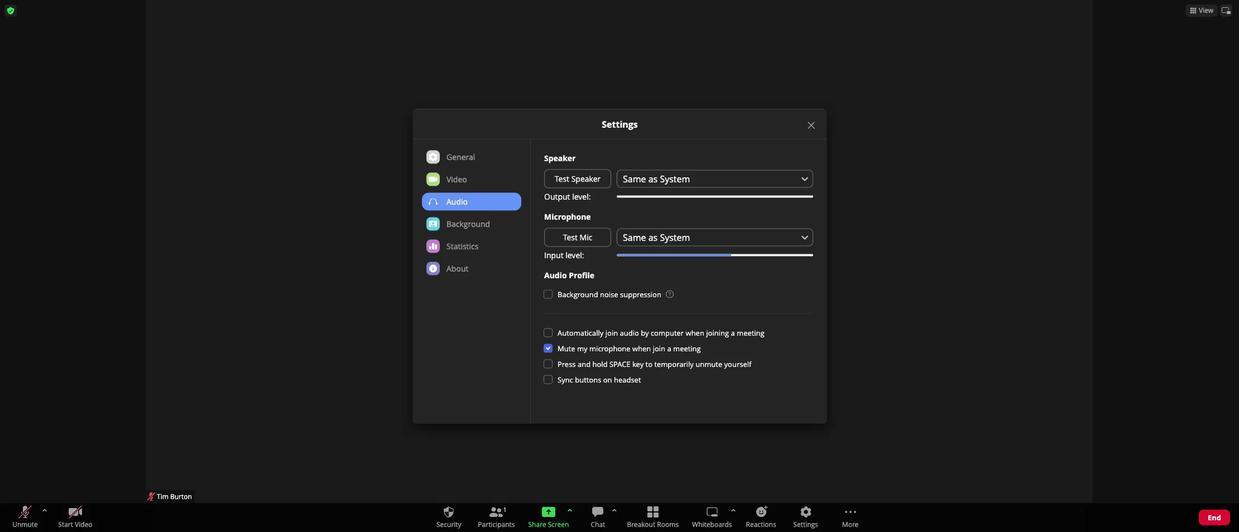 Task type: locate. For each thing, give the bounding box(es) containing it.
in meeting image
[[1231, 4, 1236, 9]]

tb
[[1220, 9, 1231, 20]]



Task type: describe. For each thing, give the bounding box(es) containing it.
in meeting image
[[1231, 4, 1236, 9]]



Task type: vqa. For each thing, say whether or not it's contained in the screenshot.
TB
yes



